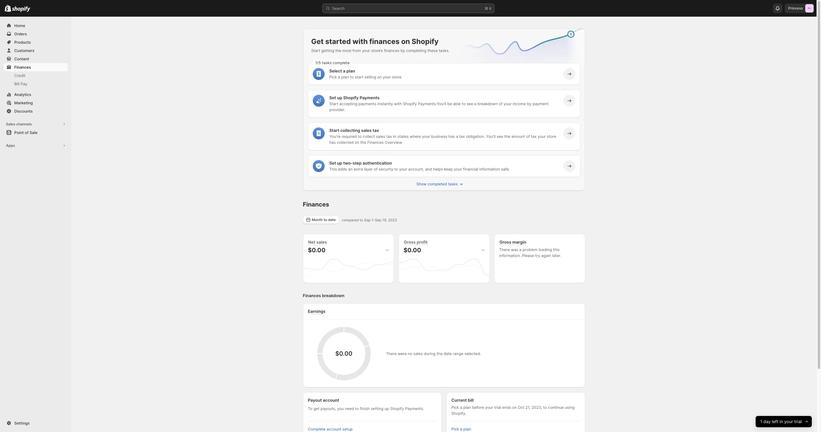 Task type: vqa. For each thing, say whether or not it's contained in the screenshot.
the Settings link
yes



Task type: locate. For each thing, give the bounding box(es) containing it.
gross inside 'dropdown button'
[[404, 240, 416, 245]]

0 horizontal spatial date
[[328, 218, 336, 222]]

sales right no
[[414, 352, 423, 356]]

0 vertical spatial account
[[323, 398, 340, 403]]

the left most
[[336, 48, 342, 53]]

your right before
[[486, 405, 494, 410]]

there
[[500, 247, 510, 252], [386, 352, 397, 356]]

no change image
[[386, 248, 389, 253], [482, 248, 485, 253]]

loading
[[539, 247, 553, 252]]

account left setup
[[327, 427, 342, 432]]

1 horizontal spatial with
[[395, 101, 402, 106]]

gross inside gross margin there was a problem loading this information. please try again later.
[[500, 240, 512, 245]]

sep
[[364, 218, 371, 222], [375, 218, 382, 222]]

getting
[[322, 48, 335, 53]]

keep
[[444, 167, 453, 172]]

0 vertical spatial trial
[[495, 405, 502, 410]]

0 horizontal spatial breakdown
[[322, 293, 345, 298]]

1 horizontal spatial sep
[[375, 218, 382, 222]]

with up from
[[353, 37, 368, 46]]

complete account setup
[[308, 427, 353, 432]]

set up this
[[330, 161, 336, 166]]

in up 'overview.' on the left top
[[394, 134, 397, 139]]

earnings button
[[307, 308, 327, 315]]

account up payouts,
[[323, 398, 340, 403]]

on left the oct
[[513, 405, 517, 410]]

1 horizontal spatial no change image
[[482, 248, 485, 253]]

0 vertical spatial start
[[312, 48, 321, 53]]

finances right store's
[[384, 48, 400, 53]]

shopify up the accepting
[[344, 95, 359, 100]]

1 vertical spatial there
[[386, 352, 397, 356]]

set up provider.
[[330, 95, 336, 100]]

no change image for gross profit
[[482, 248, 485, 253]]

1 horizontal spatial gross
[[500, 240, 512, 245]]

0 vertical spatial set
[[330, 95, 336, 100]]

sales
[[362, 128, 372, 133], [376, 134, 386, 139], [317, 240, 327, 245], [414, 352, 423, 356]]

with right instantly
[[395, 101, 402, 106]]

amount
[[512, 134, 526, 139]]

the
[[336, 48, 342, 53], [505, 134, 511, 139], [361, 140, 367, 145], [437, 352, 443, 356]]

breakdown
[[478, 101, 498, 106], [322, 293, 345, 298]]

pick down select
[[330, 75, 337, 79]]

finances down collect
[[368, 140, 384, 145]]

0 vertical spatial tasks
[[322, 60, 332, 65]]

date
[[328, 218, 336, 222], [444, 352, 452, 356]]

1 vertical spatial see
[[497, 134, 504, 139]]

2 gross from the left
[[500, 240, 512, 245]]

finances up store's
[[370, 37, 400, 46]]

of left the sale in the top of the page
[[25, 130, 29, 135]]

set inside set up shopify payments start accepting payments instantly with shopify payments.you'll be able to see a breakdown of your income by payment provider.
[[330, 95, 336, 100]]

set inside set up two-step authentication this adds an extra layer of security to your account, and helps keep your financial information safe.
[[330, 161, 336, 166]]

1 vertical spatial has
[[330, 140, 336, 145]]

⌘
[[485, 6, 489, 11]]

0 horizontal spatial by
[[401, 48, 405, 53]]

start collecting sales tax image
[[316, 131, 322, 136]]

a inside start collecting sales tax you're required to collect sales tax in states where your business has a tax obligation. you'll see the amount of tax your store has collected on the finances overview.
[[456, 134, 459, 139]]

sep left 19, at the bottom
[[375, 218, 382, 222]]

complete account setup link
[[308, 427, 353, 432]]

by left completing
[[401, 48, 405, 53]]

net sales
[[309, 240, 327, 245]]

date right the 'month' on the left bottom
[[328, 218, 336, 222]]

information
[[480, 167, 501, 172]]

1 horizontal spatial there
[[500, 247, 510, 252]]

1 no change image from the left
[[386, 248, 389, 253]]

1 vertical spatial in
[[780, 419, 784, 425]]

set for set up two-step authentication
[[330, 161, 336, 166]]

0 vertical spatial with
[[353, 37, 368, 46]]

0 vertical spatial up
[[337, 95, 343, 100]]

products link
[[4, 38, 68, 46]]

to right able
[[462, 101, 466, 106]]

0 vertical spatial has
[[449, 134, 455, 139]]

2 vertical spatial up
[[385, 407, 389, 411]]

shopify.
[[452, 411, 467, 416]]

gross
[[404, 240, 416, 245], [500, 240, 512, 245]]

two-
[[344, 161, 353, 166]]

1 horizontal spatial by
[[528, 101, 532, 106]]

0 vertical spatial see
[[467, 101, 474, 106]]

during
[[424, 352, 436, 356]]

with inside get started with finances on shopify start getting the most from your store's finances by completing these tasks.
[[353, 37, 368, 46]]

1 vertical spatial trial
[[795, 419, 803, 425]]

1 horizontal spatial in
[[780, 419, 784, 425]]

payout
[[308, 398, 322, 403]]

marketing link
[[4, 99, 68, 107]]

was
[[511, 247, 519, 252]]

authentication
[[363, 161, 392, 166]]

net sales button
[[307, 239, 329, 246]]

2 vertical spatial start
[[330, 128, 340, 133]]

trial right "left"
[[795, 419, 803, 425]]

a up shopify.
[[461, 405, 463, 410]]

0 vertical spatial date
[[328, 218, 336, 222]]

0 horizontal spatial has
[[330, 140, 336, 145]]

orders
[[14, 32, 27, 36]]

1 vertical spatial start
[[330, 101, 339, 106]]

shopify image
[[5, 5, 11, 12], [12, 6, 30, 12]]

on down the required
[[355, 140, 360, 145]]

completing
[[407, 48, 427, 53]]

shopify up these
[[412, 37, 439, 46]]

your right "left"
[[785, 419, 794, 425]]

tasks right 1/5
[[322, 60, 332, 65]]

1 vertical spatial with
[[395, 101, 402, 106]]

your inside "select a plan pick a plan to start selling on your store."
[[383, 75, 391, 79]]

1 vertical spatial date
[[444, 352, 452, 356]]

to inside current bill pick a plan before your trial ends on oct 21, 2023, to continue using shopify.
[[544, 405, 547, 410]]

payment
[[533, 101, 549, 106]]

finances
[[14, 65, 31, 70], [368, 140, 384, 145], [303, 201, 330, 208], [303, 293, 321, 298]]

to right compared
[[360, 218, 363, 222]]

to left collect
[[358, 134, 362, 139]]

0 vertical spatial in
[[394, 134, 397, 139]]

account
[[323, 398, 340, 403], [327, 427, 342, 432]]

trial
[[495, 405, 502, 410], [795, 419, 803, 425]]

get started with finances on shopify start getting the most from your store's finances by completing these tasks.
[[312, 37, 450, 53]]

products
[[14, 40, 31, 45]]

1 horizontal spatial breakdown
[[478, 101, 498, 106]]

on right selling
[[378, 75, 382, 79]]

setup
[[343, 427, 353, 432]]

on up completing
[[402, 37, 410, 46]]

1 gross from the left
[[404, 240, 416, 245]]

up for two-
[[337, 161, 343, 166]]

analytics
[[14, 92, 31, 97]]

1 vertical spatial up
[[337, 161, 343, 166]]

0 horizontal spatial no change image
[[386, 248, 389, 253]]

0 vertical spatial by
[[401, 48, 405, 53]]

1 horizontal spatial has
[[449, 134, 455, 139]]

your right from
[[362, 48, 371, 53]]

plan inside current bill pick a plan before your trial ends on oct 21, 2023, to continue using shopify.
[[464, 405, 472, 410]]

1 vertical spatial account
[[327, 427, 342, 432]]

tasks down keep
[[449, 182, 458, 186]]

see inside start collecting sales tax you're required to collect sales tax in states where your business has a tax obligation. you'll see the amount of tax your store has collected on the finances overview.
[[497, 134, 504, 139]]

0 horizontal spatial trial
[[495, 405, 502, 410]]

1 vertical spatial pick
[[452, 405, 460, 410]]

⌘ k
[[485, 6, 492, 11]]

able
[[454, 101, 461, 106]]

princess image
[[806, 4, 815, 12]]

see right able
[[467, 101, 474, 106]]

0 horizontal spatial shopify image
[[5, 5, 11, 12]]

point of sale button
[[0, 128, 71, 137]]

$0.00 for net
[[308, 247, 326, 254]]

2 horizontal spatial $0.00
[[404, 247, 422, 254]]

search
[[332, 6, 345, 11]]

pay
[[21, 81, 27, 86]]

1 vertical spatial tasks
[[449, 182, 458, 186]]

profit
[[417, 240, 428, 245]]

sep left 1-
[[364, 218, 371, 222]]

0 horizontal spatial gross
[[404, 240, 416, 245]]

this
[[330, 167, 337, 172]]

$0.00
[[308, 247, 326, 254], [404, 247, 422, 254], [336, 350, 353, 357]]

set up two-step authentication this adds an extra layer of security to your account, and helps keep your financial information safe.
[[330, 161, 510, 172]]

1 vertical spatial breakdown
[[322, 293, 345, 298]]

start up you're
[[330, 128, 340, 133]]

helps
[[434, 167, 443, 172]]

gross left profit
[[404, 240, 416, 245]]

apps button
[[4, 142, 68, 150]]

0 horizontal spatial $0.00
[[308, 247, 326, 254]]

trial left ends
[[495, 405, 502, 410]]

1 set from the top
[[330, 95, 336, 100]]

1 horizontal spatial date
[[444, 352, 452, 356]]

start inside get started with finances on shopify start getting the most from your store's finances by completing these tasks.
[[312, 48, 321, 53]]

0 horizontal spatial with
[[353, 37, 368, 46]]

ends
[[503, 405, 512, 410]]

a
[[343, 68, 346, 73], [338, 75, 341, 79], [475, 101, 477, 106], [456, 134, 459, 139], [520, 247, 522, 252], [461, 405, 463, 410], [461, 427, 463, 432]]

point of sale link
[[4, 128, 68, 137]]

required
[[342, 134, 357, 139]]

2 set from the top
[[330, 161, 336, 166]]

up inside set up two-step authentication this adds an extra layer of security to your account, and helps keep your financial information safe.
[[337, 161, 343, 166]]

to right 2023,
[[544, 405, 547, 410]]

to inside "select a plan pick a plan to start selling on your store."
[[350, 75, 354, 79]]

0 vertical spatial there
[[500, 247, 510, 252]]

accepting
[[340, 101, 358, 106]]

trial inside dropdown button
[[795, 419, 803, 425]]

there up information.
[[500, 247, 510, 252]]

of down authentication
[[374, 167, 378, 172]]

gross margin there was a problem loading this information. please try again later.
[[500, 240, 562, 258]]

plan down bill
[[464, 405, 472, 410]]

your inside set up shopify payments start accepting payments instantly with shopify payments.you'll be able to see a breakdown of your income by payment provider.
[[504, 101, 512, 106]]

selling
[[365, 75, 377, 79]]

set
[[330, 95, 336, 100], [330, 161, 336, 166]]

a inside set up shopify payments start accepting payments instantly with shopify payments.you'll be able to see a breakdown of your income by payment provider.
[[475, 101, 477, 106]]

shopify left payments.you'll
[[403, 101, 417, 106]]

by inside set up shopify payments start accepting payments instantly with shopify payments.you'll be able to see a breakdown of your income by payment provider.
[[528, 101, 532, 106]]

get
[[314, 407, 320, 411]]

pick inside "select a plan pick a plan to start selling on your store."
[[330, 75, 337, 79]]

sales right net
[[317, 240, 327, 245]]

date left the "range"
[[444, 352, 452, 356]]

0 vertical spatial breakdown
[[478, 101, 498, 106]]

were
[[398, 352, 407, 356]]

1 horizontal spatial tasks
[[449, 182, 458, 186]]

show completed tasks
[[417, 182, 458, 186]]

a right able
[[475, 101, 477, 106]]

tasks
[[322, 60, 332, 65], [449, 182, 458, 186]]

to left start in the top left of the page
[[350, 75, 354, 79]]

up right setting
[[385, 407, 389, 411]]

19,
[[383, 218, 388, 222]]

1 vertical spatial by
[[528, 101, 532, 106]]

up up adds on the top of page
[[337, 161, 343, 166]]

start up provider.
[[330, 101, 339, 106]]

in inside start collecting sales tax you're required to collect sales tax in states where your business has a tax obligation. you'll see the amount of tax your store has collected on the finances overview.
[[394, 134, 397, 139]]

1 horizontal spatial see
[[497, 134, 504, 139]]

settings link
[[4, 419, 68, 428]]

has right business
[[449, 134, 455, 139]]

1 horizontal spatial shopify image
[[12, 6, 30, 12]]

in right "left"
[[780, 419, 784, 425]]

1 horizontal spatial trial
[[795, 419, 803, 425]]

by inside get started with finances on shopify start getting the most from your store's finances by completing these tasks.
[[401, 48, 405, 53]]

a right select
[[343, 68, 346, 73]]

a right was
[[520, 247, 522, 252]]

the down collect
[[361, 140, 367, 145]]

gross for gross margin there was a problem loading this information. please try again later.
[[500, 240, 512, 245]]

up inside set up shopify payments start accepting payments instantly with shopify payments.you'll be able to see a breakdown of your income by payment provider.
[[337, 95, 343, 100]]

content link
[[4, 55, 68, 63]]

payments.
[[406, 407, 425, 411]]

plan down shopify.
[[464, 427, 472, 432]]

net
[[309, 240, 316, 245]]

bill
[[468, 398, 474, 403]]

1 vertical spatial set
[[330, 161, 336, 166]]

0 vertical spatial pick
[[330, 75, 337, 79]]

a right business
[[456, 134, 459, 139]]

0 horizontal spatial see
[[467, 101, 474, 106]]

pick down shopify.
[[452, 427, 460, 432]]

0 horizontal spatial sep
[[364, 218, 371, 222]]

2 sep from the left
[[375, 218, 382, 222]]

tasks inside "button"
[[449, 182, 458, 186]]

has down you're
[[330, 140, 336, 145]]

0 horizontal spatial in
[[394, 134, 397, 139]]

see inside set up shopify payments start accepting payments instantly with shopify payments.you'll be able to see a breakdown of your income by payment provider.
[[467, 101, 474, 106]]

to inside set up shopify payments start accepting payments instantly with shopify payments.you'll be able to see a breakdown of your income by payment provider.
[[462, 101, 466, 106]]

selected.
[[465, 352, 482, 356]]

of inside set up shopify payments start accepting payments instantly with shopify payments.you'll be able to see a breakdown of your income by payment provider.
[[499, 101, 503, 106]]

set for set up shopify payments
[[330, 95, 336, 100]]

finances down content
[[14, 65, 31, 70]]

need
[[345, 407, 354, 411]]

see right you'll
[[497, 134, 504, 139]]

1
[[761, 419, 763, 425]]

sales channels button
[[4, 120, 68, 128]]

pick up shopify.
[[452, 405, 460, 410]]

credit
[[14, 73, 25, 78]]

has
[[449, 134, 455, 139], [330, 140, 336, 145]]

plan
[[347, 68, 355, 73], [342, 75, 349, 79], [464, 405, 472, 410], [464, 427, 472, 432]]

there left were
[[386, 352, 397, 356]]

by right the 'income'
[[528, 101, 532, 106]]

set up shopify payments start accepting payments instantly with shopify payments.you'll be able to see a breakdown of your income by payment provider.
[[330, 95, 549, 112]]

be
[[448, 101, 452, 106]]

gross up was
[[500, 240, 512, 245]]

1 vertical spatial finances
[[384, 48, 400, 53]]

of inside button
[[25, 130, 29, 135]]

start down get
[[312, 48, 321, 53]]

2 no change image from the left
[[482, 248, 485, 253]]

of left the 'income'
[[499, 101, 503, 106]]

on inside "select a plan pick a plan to start selling on your store."
[[378, 75, 382, 79]]

21,
[[526, 405, 531, 410]]

up for shopify
[[337, 95, 343, 100]]

to right the 'month' on the left bottom
[[324, 218, 328, 222]]

show
[[417, 182, 427, 186]]

up up the accepting
[[337, 95, 343, 100]]

0 horizontal spatial tasks
[[322, 60, 332, 65]]

of right amount
[[527, 134, 530, 139]]

complete
[[308, 427, 326, 432]]

your left 'store.'
[[383, 75, 391, 79]]

to right security
[[395, 167, 398, 172]]

your left the 'income'
[[504, 101, 512, 106]]

tax up collect
[[373, 128, 379, 133]]

breakdown inside set up shopify payments start accepting payments instantly with shopify payments.you'll be able to see a breakdown of your income by payment provider.
[[478, 101, 498, 106]]



Task type: describe. For each thing, give the bounding box(es) containing it.
line chart image
[[451, 27, 587, 76]]

tasks.
[[439, 48, 450, 53]]

again
[[542, 253, 552, 258]]

0 vertical spatial finances
[[370, 37, 400, 46]]

finances up earnings
[[303, 293, 321, 298]]

1/5 tasks complete
[[316, 60, 350, 65]]

$0.00 for gross
[[404, 247, 422, 254]]

safe.
[[502, 167, 510, 172]]

plan up start in the top left of the page
[[347, 68, 355, 73]]

finances inside start collecting sales tax you're required to collect sales tax in states where your business has a tax obligation. you'll see the amount of tax your store has collected on the finances overview.
[[368, 140, 384, 145]]

2023,
[[532, 405, 543, 410]]

a down select
[[338, 75, 341, 79]]

your right the where
[[423, 134, 431, 139]]

the inside get started with finances on shopify start getting the most from your store's finances by completing these tasks.
[[336, 48, 342, 53]]

0 horizontal spatial there
[[386, 352, 397, 356]]

with inside set up shopify payments start accepting payments instantly with shopify payments.you'll be able to see a breakdown of your income by payment provider.
[[395, 101, 402, 106]]

month to date
[[312, 218, 336, 222]]

later.
[[553, 253, 562, 258]]

discounts link
[[4, 107, 68, 115]]

no change image for net sales
[[386, 248, 389, 253]]

set up shopify payments image
[[316, 98, 322, 104]]

where
[[410, 134, 421, 139]]

pick inside current bill pick a plan before your trial ends on oct 21, 2023, to continue using shopify.
[[452, 405, 460, 410]]

shopify left payments. at the bottom of the page
[[391, 407, 404, 411]]

a down shopify.
[[461, 427, 463, 432]]

these
[[428, 48, 438, 53]]

your inside current bill pick a plan before your trial ends on oct 21, 2023, to continue using shopify.
[[486, 405, 494, 410]]

1/5
[[316, 60, 321, 65]]

you
[[338, 407, 344, 411]]

set up two-step authentication image
[[316, 163, 322, 169]]

1-
[[372, 218, 375, 222]]

of inside set up two-step authentication this adds an extra layer of security to your account, and helps keep your financial information safe.
[[374, 167, 378, 172]]

your inside dropdown button
[[785, 419, 794, 425]]

gross profit
[[404, 240, 428, 245]]

margin
[[513, 240, 527, 245]]

setting
[[371, 407, 384, 411]]

finances up the 'month' on the left bottom
[[303, 201, 330, 208]]

collected
[[337, 140, 354, 145]]

and
[[426, 167, 432, 172]]

month to date button
[[303, 216, 340, 224]]

trial inside current bill pick a plan before your trial ends on oct 21, 2023, to continue using shopify.
[[495, 405, 502, 410]]

2023
[[389, 218, 397, 222]]

the right during
[[437, 352, 443, 356]]

you'll
[[487, 134, 496, 139]]

on inside get started with finances on shopify start getting the most from your store's finances by completing these tasks.
[[402, 37, 410, 46]]

account for payout
[[323, 398, 340, 403]]

finish
[[360, 407, 370, 411]]

to inside set up two-step authentication this adds an extra layer of security to your account, and helps keep your financial information safe.
[[395, 167, 398, 172]]

started
[[326, 37, 351, 46]]

the left amount
[[505, 134, 511, 139]]

of inside start collecting sales tax you're required to collect sales tax in states where your business has a tax obligation. you'll see the amount of tax your store has collected on the finances overview.
[[527, 134, 530, 139]]

pick a plan link
[[452, 427, 472, 432]]

adds
[[338, 167, 347, 172]]

gross profit button
[[403, 239, 430, 246]]

to right need
[[356, 407, 359, 411]]

store
[[547, 134, 557, 139]]

current
[[452, 398, 467, 403]]

start inside set up shopify payments start accepting payments instantly with shopify payments.you'll be able to see a breakdown of your income by payment provider.
[[330, 101, 339, 106]]

date inside month to date dropdown button
[[328, 218, 336, 222]]

tax left obligation.
[[460, 134, 465, 139]]

overview.
[[385, 140, 403, 145]]

financial
[[464, 167, 479, 172]]

point of sale
[[14, 130, 37, 135]]

current bill pick a plan before your trial ends on oct 21, 2023, to continue using shopify.
[[452, 398, 575, 416]]

account for complete
[[327, 427, 342, 432]]

obligation.
[[467, 134, 486, 139]]

your inside get started with finances on shopify start getting the most from your store's finances by completing these tasks.
[[362, 48, 371, 53]]

on inside current bill pick a plan before your trial ends on oct 21, 2023, to continue using shopify.
[[513, 405, 517, 410]]

customers link
[[4, 46, 68, 55]]

there were no sales during the date range selected.
[[386, 352, 482, 356]]

k
[[490, 6, 492, 11]]

plan down select
[[342, 75, 349, 79]]

start inside start collecting sales tax you're required to collect sales tax in states where your business has a tax obligation. you'll see the amount of tax your store has collected on the finances overview.
[[330, 128, 340, 133]]

1 horizontal spatial $0.00
[[336, 350, 353, 357]]

to inside dropdown button
[[324, 218, 328, 222]]

security
[[379, 167, 394, 172]]

a inside gross margin there was a problem loading this information. please try again later.
[[520, 247, 522, 252]]

home
[[14, 23, 25, 28]]

your left "account," at the top
[[400, 167, 408, 172]]

there inside gross margin there was a problem loading this information. please try again later.
[[500, 247, 510, 252]]

sale
[[30, 130, 37, 135]]

bill pay
[[14, 81, 27, 86]]

select a plan image
[[316, 71, 322, 77]]

problem
[[523, 247, 538, 252]]

princess
[[789, 6, 804, 10]]

left
[[773, 419, 779, 425]]

to inside start collecting sales tax you're required to collect sales tax in states where your business has a tax obligation. you'll see the amount of tax your store has collected on the finances overview.
[[358, 134, 362, 139]]

in inside dropdown button
[[780, 419, 784, 425]]

gross for gross profit
[[404, 240, 416, 245]]

payments
[[359, 101, 377, 106]]

tax up 'overview.' on the left top
[[387, 134, 392, 139]]

month
[[312, 218, 323, 222]]

range
[[453, 352, 464, 356]]

bill pay link
[[4, 80, 68, 88]]

1 sep from the left
[[364, 218, 371, 222]]

information.
[[500, 253, 521, 258]]

2 vertical spatial pick
[[452, 427, 460, 432]]

sales inside dropdown button
[[317, 240, 327, 245]]

before
[[473, 405, 485, 410]]

orders link
[[4, 30, 68, 38]]

your right keep
[[454, 167, 462, 172]]

try
[[536, 253, 541, 258]]

marketing
[[14, 101, 33, 105]]

customers
[[14, 48, 34, 53]]

your left store
[[538, 134, 546, 139]]

sales
[[6, 122, 15, 126]]

home link
[[4, 21, 68, 30]]

payout account
[[308, 398, 340, 403]]

discounts
[[14, 109, 33, 114]]

on inside start collecting sales tax you're required to collect sales tax in states where your business has a tax obligation. you'll see the amount of tax your store has collected on the finances overview.
[[355, 140, 360, 145]]

completed
[[428, 182, 447, 186]]

point
[[14, 130, 24, 135]]

store.
[[392, 75, 403, 79]]

1 day left in your trial button
[[756, 416, 813, 428]]

store's
[[372, 48, 383, 53]]

from
[[353, 48, 361, 53]]

states
[[398, 134, 409, 139]]

sales up collect
[[362, 128, 372, 133]]

content
[[14, 57, 29, 61]]

credit link
[[4, 71, 68, 80]]

analytics link
[[4, 90, 68, 99]]

you're
[[330, 134, 341, 139]]

please
[[523, 253, 535, 258]]

account,
[[409, 167, 425, 172]]

continue
[[549, 405, 564, 410]]

show completed tasks button
[[304, 180, 577, 188]]

shopify inside get started with finances on shopify start getting the most from your store's finances by completing these tasks.
[[412, 37, 439, 46]]

an
[[349, 167, 353, 172]]

compared to sep 1-sep 19, 2023
[[342, 218, 397, 222]]

tax right amount
[[532, 134, 537, 139]]

collecting
[[341, 128, 361, 133]]

sales right collect
[[376, 134, 386, 139]]

this
[[554, 247, 560, 252]]

a inside current bill pick a plan before your trial ends on oct 21, 2023, to continue using shopify.
[[461, 405, 463, 410]]



